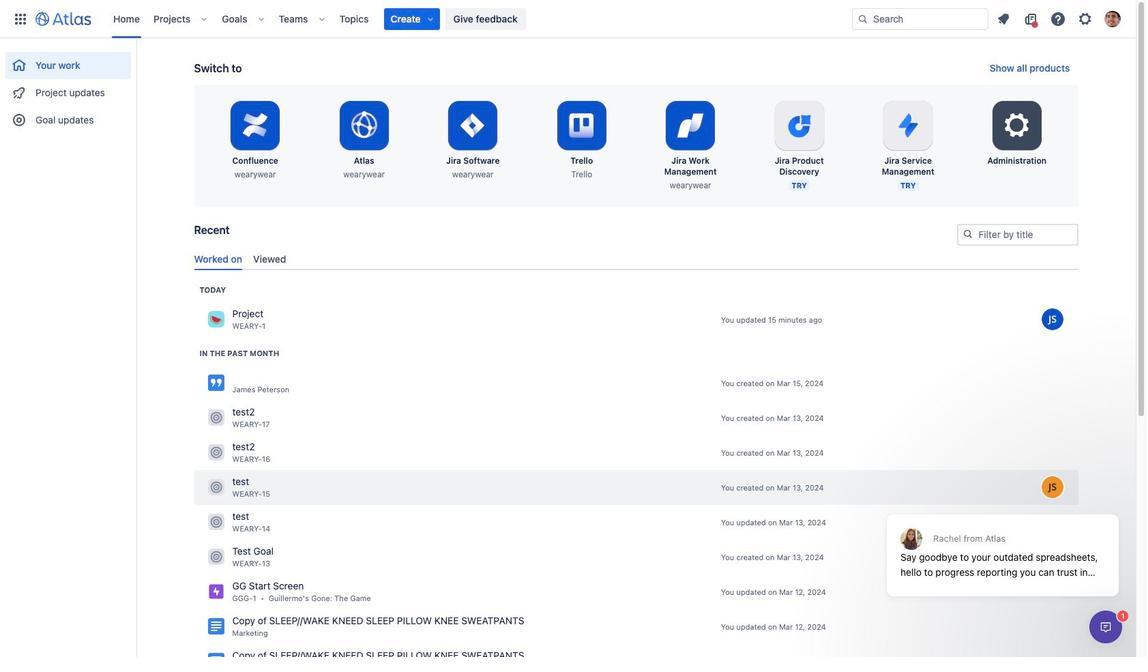 Task type: vqa. For each thing, say whether or not it's contained in the screenshot.
dialog to the bottom
yes



Task type: locate. For each thing, give the bounding box(es) containing it.
tab list
[[189, 247, 1084, 270]]

jira image
[[208, 584, 224, 600]]

notifications image
[[995, 11, 1012, 27]]

dialog
[[880, 481, 1126, 607], [1090, 611, 1122, 643]]

help image
[[1050, 11, 1066, 27]]

townsquare image
[[208, 311, 224, 328], [208, 410, 224, 426], [208, 444, 224, 461], [208, 479, 224, 496], [208, 549, 224, 565]]

0 vertical spatial settings image
[[1077, 11, 1094, 27]]

5 townsquare image from the top
[[208, 549, 224, 565]]

1 horizontal spatial settings image
[[1077, 11, 1094, 27]]

confluence image
[[208, 375, 224, 391], [208, 653, 224, 657]]

0 vertical spatial confluence image
[[208, 375, 224, 391]]

banner
[[0, 0, 1136, 38]]

heading
[[200, 284, 226, 295], [200, 348, 279, 359]]

3 townsquare image from the top
[[208, 444, 224, 461]]

2 townsquare image from the top
[[208, 410, 224, 426]]

0 vertical spatial heading
[[200, 284, 226, 295]]

confluence image
[[208, 618, 224, 635]]

1 confluence image from the top
[[208, 375, 224, 391]]

settings image
[[1077, 11, 1094, 27], [1001, 109, 1033, 142]]

1 vertical spatial settings image
[[1001, 109, 1033, 142]]

1 vertical spatial confluence image
[[208, 653, 224, 657]]

group
[[5, 38, 131, 138]]

1 vertical spatial heading
[[200, 348, 279, 359]]

None search field
[[852, 8, 989, 30]]



Task type: describe. For each thing, give the bounding box(es) containing it.
0 horizontal spatial settings image
[[1001, 109, 1033, 142]]

1 vertical spatial dialog
[[1090, 611, 1122, 643]]

Filter by title field
[[958, 225, 1077, 244]]

switch to... image
[[12, 11, 29, 27]]

0 vertical spatial dialog
[[880, 481, 1126, 607]]

search image
[[962, 229, 973, 239]]

1 heading from the top
[[200, 284, 226, 295]]

townsquare image
[[208, 514, 224, 530]]

search image
[[858, 13, 869, 24]]

2 confluence image from the top
[[208, 653, 224, 657]]

1 townsquare image from the top
[[208, 311, 224, 328]]

top element
[[8, 0, 852, 38]]

2 heading from the top
[[200, 348, 279, 359]]

Search field
[[852, 8, 989, 30]]

account image
[[1105, 11, 1121, 27]]

4 townsquare image from the top
[[208, 479, 224, 496]]



